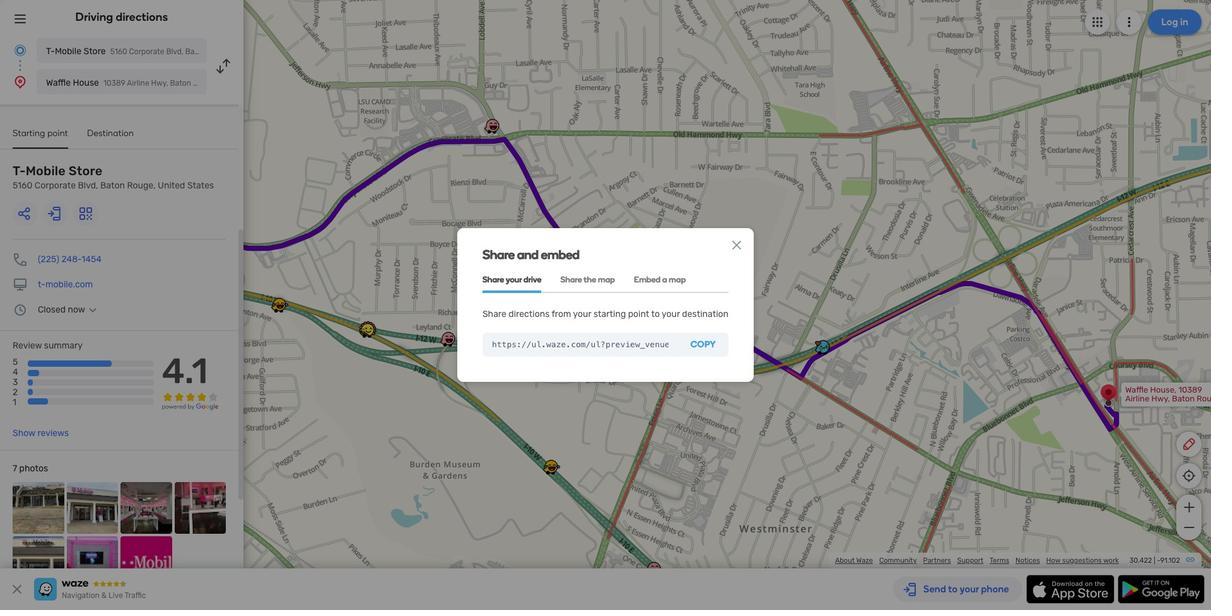 Task type: locate. For each thing, give the bounding box(es) containing it.
mobile down 'starting point' button
[[26, 163, 66, 179]]

about
[[836, 557, 855, 565]]

pencil image
[[1182, 437, 1197, 452]]

share
[[483, 247, 515, 262], [483, 275, 504, 284], [561, 275, 582, 284], [483, 309, 507, 320]]

1 vertical spatial directions
[[509, 309, 550, 320]]

community
[[880, 557, 917, 565]]

1 horizontal spatial point
[[628, 309, 650, 320]]

mobile
[[55, 46, 81, 57], [26, 163, 66, 179], [132, 232, 157, 242]]

0 horizontal spatial directions
[[116, 10, 168, 24]]

point right starting
[[47, 128, 68, 139]]

your
[[506, 275, 522, 284], [573, 309, 592, 320], [662, 309, 680, 320]]

2 vertical spatial blvd,
[[164, 241, 183, 251]]

1 vertical spatial t-
[[13, 163, 26, 179]]

share down the share your drive link
[[483, 309, 507, 320]]

2 vertical spatial 5160
[[183, 232, 202, 242]]

waffle for waffle house, 10389 airline hwy, baton ro
[[1126, 386, 1149, 395]]

share up share your drive
[[483, 247, 515, 262]]

share left the at the left top
[[561, 275, 582, 284]]

2 horizontal spatial 5160
[[183, 232, 202, 242]]

image 5 of t-mobile store, baton rouge image
[[13, 537, 64, 588]]

blvd, inside t-mobile store, 5160 corporate blvd, baton rouge, united states
[[164, 241, 183, 251]]

share the map link
[[561, 267, 615, 293]]

map right a
[[669, 275, 686, 284]]

0 vertical spatial blvd,
[[166, 47, 184, 56]]

5160 down 'starting point' button
[[13, 180, 32, 191]]

image 6 of t-mobile store, baton rouge image
[[67, 537, 118, 588]]

1 vertical spatial blvd,
[[78, 180, 98, 191]]

work
[[1104, 557, 1120, 565]]

t- right current location icon
[[46, 46, 55, 57]]

map inside "link"
[[598, 275, 615, 284]]

waffle
[[46, 78, 71, 88], [1126, 386, 1149, 395]]

live
[[109, 592, 123, 601]]

waffle house
[[46, 78, 99, 88]]

2 map from the left
[[669, 275, 686, 284]]

2 vertical spatial states
[[180, 250, 204, 259]]

2 vertical spatial t-
[[124, 232, 132, 242]]

waffle left hwy,
[[1126, 386, 1149, 395]]

notices link
[[1016, 557, 1041, 565]]

t-mobile store 5160 corporate blvd, baton rouge, united states
[[46, 46, 283, 57], [13, 163, 214, 191]]

closed
[[38, 305, 66, 316]]

5160
[[110, 47, 127, 56], [13, 180, 32, 191], [183, 232, 202, 242]]

your right from
[[573, 309, 592, 320]]

5160 right store,
[[183, 232, 202, 242]]

directions for share
[[509, 309, 550, 320]]

embed a map
[[634, 275, 686, 284]]

map inside embed a map link
[[669, 275, 686, 284]]

0 horizontal spatial point
[[47, 128, 68, 139]]

30.422
[[1130, 557, 1153, 565]]

0 horizontal spatial map
[[598, 275, 615, 284]]

image 2 of t-mobile store, baton rouge image
[[67, 483, 118, 534]]

3
[[13, 378, 18, 388]]

0 vertical spatial mobile
[[55, 46, 81, 57]]

store,
[[159, 232, 181, 242]]

show reviews
[[13, 429, 69, 439]]

clock image
[[13, 303, 28, 318]]

driving directions
[[75, 10, 168, 24]]

how
[[1047, 557, 1061, 565]]

4.1
[[162, 351, 208, 393]]

1 vertical spatial waffle
[[1126, 386, 1149, 395]]

share for share the map
[[561, 275, 582, 284]]

your left drive
[[506, 275, 522, 284]]

1 horizontal spatial 5160
[[110, 47, 127, 56]]

1 horizontal spatial directions
[[509, 309, 550, 320]]

0 vertical spatial store
[[84, 46, 106, 57]]

waffle inside waffle house, 10389 airline hwy, baton ro
[[1126, 386, 1149, 395]]

2 horizontal spatial t-
[[124, 232, 132, 242]]

corporate
[[129, 47, 164, 56], [35, 180, 76, 191], [124, 241, 162, 251]]

0 vertical spatial directions
[[116, 10, 168, 24]]

0 horizontal spatial t-
[[13, 163, 26, 179]]

0 vertical spatial corporate
[[129, 47, 164, 56]]

0 vertical spatial t-mobile store 5160 corporate blvd, baton rouge, united states
[[46, 46, 283, 57]]

rouge,
[[208, 47, 233, 56], [127, 180, 156, 191], [124, 250, 150, 259]]

2 vertical spatial mobile
[[132, 232, 157, 242]]

x image
[[730, 238, 745, 253]]

baton inside waffle house, 10389 airline hwy, baton ro
[[1173, 394, 1195, 404]]

|
[[1154, 557, 1156, 565]]

destination button
[[87, 128, 134, 148]]

reviews
[[37, 429, 69, 439]]

united
[[235, 47, 258, 56], [158, 180, 185, 191], [152, 250, 178, 259]]

airline
[[1126, 394, 1150, 404]]

waffle inside button
[[46, 78, 71, 88]]

mobile inside t-mobile store, 5160 corporate blvd, baton rouge, united states
[[132, 232, 157, 242]]

house,
[[1151, 386, 1177, 395]]

point
[[47, 128, 68, 139], [628, 309, 650, 320]]

2 vertical spatial corporate
[[124, 241, 162, 251]]

waffle house button
[[37, 69, 207, 95]]

image 4 of t-mobile store, baton rouge image
[[174, 483, 226, 534]]

store up house
[[84, 46, 106, 57]]

starting
[[13, 128, 45, 139]]

directions right 'driving' at the left of page
[[116, 10, 168, 24]]

starting point
[[13, 128, 68, 139]]

t- left store,
[[124, 232, 132, 242]]

point left to
[[628, 309, 650, 320]]

1
[[13, 398, 16, 409]]

1 horizontal spatial your
[[573, 309, 592, 320]]

mobile left store,
[[132, 232, 157, 242]]

waffle left house
[[46, 78, 71, 88]]

states
[[260, 47, 283, 56], [187, 180, 214, 191], [180, 250, 204, 259]]

your right to
[[662, 309, 680, 320]]

1 map from the left
[[598, 275, 615, 284]]

0 vertical spatial waffle
[[46, 78, 71, 88]]

directions
[[116, 10, 168, 24], [509, 309, 550, 320]]

computer image
[[13, 278, 28, 293]]

terms link
[[990, 557, 1010, 565]]

t-mobile store 5160 corporate blvd, baton rouge, united states down destination button
[[13, 163, 214, 191]]

directions left from
[[509, 309, 550, 320]]

(225)
[[38, 254, 59, 265]]

5160 up waffle house button
[[110, 47, 127, 56]]

starting
[[594, 309, 626, 320]]

0 vertical spatial 5160
[[110, 47, 127, 56]]

0 vertical spatial point
[[47, 128, 68, 139]]

30.422 | -91.102
[[1130, 557, 1181, 565]]

1 horizontal spatial waffle
[[1126, 386, 1149, 395]]

1 vertical spatial t-mobile store 5160 corporate blvd, baton rouge, united states
[[13, 163, 214, 191]]

7
[[13, 464, 17, 475]]

1 horizontal spatial map
[[669, 275, 686, 284]]

location image
[[13, 74, 28, 90]]

call image
[[13, 252, 28, 268]]

house
[[73, 78, 99, 88]]

baton
[[185, 47, 207, 56], [100, 180, 125, 191], [185, 241, 208, 251], [1173, 394, 1195, 404]]

summary
[[44, 341, 83, 352]]

share left drive
[[483, 275, 504, 284]]

None field
[[483, 333, 678, 357]]

share your drive
[[483, 275, 542, 284]]

2 vertical spatial rouge,
[[124, 250, 150, 259]]

t-
[[38, 280, 46, 290]]

2 vertical spatial united
[[152, 250, 178, 259]]

waffle house, 10389 airline hwy, baton ro
[[1126, 386, 1212, 413]]

0 vertical spatial t-
[[46, 46, 55, 57]]

0 horizontal spatial waffle
[[46, 78, 71, 88]]

directions for driving
[[116, 10, 168, 24]]

map for share the map
[[598, 275, 615, 284]]

share directions from your starting point to your destination
[[483, 309, 729, 320]]

t- down starting
[[13, 163, 26, 179]]

share inside "link"
[[561, 275, 582, 284]]

mobile up the waffle house
[[55, 46, 81, 57]]

support
[[958, 557, 984, 565]]

t-mobile store 5160 corporate blvd, baton rouge, united states up waffle house button
[[46, 46, 283, 57]]

share for share your drive
[[483, 275, 504, 284]]

1 vertical spatial rouge,
[[127, 180, 156, 191]]

share and embed
[[483, 247, 580, 262]]

0 vertical spatial states
[[260, 47, 283, 56]]

store
[[84, 46, 106, 57], [69, 163, 103, 179]]

1 vertical spatial 5160
[[13, 180, 32, 191]]

1 horizontal spatial t-
[[46, 46, 55, 57]]

store down destination button
[[69, 163, 103, 179]]

notices
[[1016, 557, 1041, 565]]

the
[[584, 275, 597, 284]]

blvd,
[[166, 47, 184, 56], [78, 180, 98, 191], [164, 241, 183, 251]]

0 vertical spatial rouge,
[[208, 47, 233, 56]]

map right the at the left top
[[598, 275, 615, 284]]



Task type: describe. For each thing, give the bounding box(es) containing it.
image 7 of t-mobile store, baton rouge image
[[121, 537, 172, 588]]

closed now
[[38, 305, 85, 316]]

partners link
[[924, 557, 951, 565]]

t-mobile.com
[[38, 280, 93, 290]]

show
[[13, 429, 35, 439]]

destination
[[87, 128, 134, 139]]

now
[[68, 305, 85, 316]]

destination
[[682, 309, 729, 320]]

&
[[101, 592, 107, 601]]

(225) 248-1454 link
[[38, 254, 102, 265]]

0 vertical spatial united
[[235, 47, 258, 56]]

1 vertical spatial states
[[187, 180, 214, 191]]

copy button
[[678, 333, 729, 357]]

waze
[[857, 557, 873, 565]]

5160 inside t-mobile store, 5160 corporate blvd, baton rouge, united states
[[183, 232, 202, 242]]

share for share directions from your starting point to your destination
[[483, 309, 507, 320]]

suggestions
[[1063, 557, 1102, 565]]

248-
[[61, 254, 82, 265]]

mobile.com
[[46, 280, 93, 290]]

image 1 of t-mobile store, baton rouge image
[[13, 483, 64, 534]]

t-mobile.com link
[[38, 280, 93, 290]]

share the map
[[561, 275, 615, 284]]

community link
[[880, 557, 917, 565]]

navigation & live traffic
[[62, 592, 146, 601]]

t-mobile store, 5160 corporate blvd, baton rouge, united states
[[124, 232, 208, 259]]

how suggestions work link
[[1047, 557, 1120, 565]]

review summary
[[13, 341, 83, 352]]

image 3 of t-mobile store, baton rouge image
[[121, 483, 172, 534]]

partners
[[924, 557, 951, 565]]

embed a map link
[[634, 267, 686, 293]]

photos
[[19, 464, 48, 475]]

91.102
[[1161, 557, 1181, 565]]

7 photos
[[13, 464, 48, 475]]

about waze link
[[836, 557, 873, 565]]

starting point button
[[13, 128, 68, 149]]

1 vertical spatial corporate
[[35, 180, 76, 191]]

a
[[663, 275, 667, 284]]

corporate inside t-mobile store, 5160 corporate blvd, baton rouge, united states
[[124, 241, 162, 251]]

5
[[13, 357, 18, 368]]

rouge, inside t-mobile store, 5160 corporate blvd, baton rouge, united states
[[124, 250, 150, 259]]

0 horizontal spatial 5160
[[13, 180, 32, 191]]

waffle for waffle house
[[46, 78, 71, 88]]

chevron down image
[[85, 305, 100, 316]]

from
[[552, 309, 571, 320]]

1 vertical spatial store
[[69, 163, 103, 179]]

support link
[[958, 557, 984, 565]]

2 horizontal spatial your
[[662, 309, 680, 320]]

hwy,
[[1152, 394, 1171, 404]]

states inside t-mobile store, 5160 corporate blvd, baton rouge, united states
[[180, 250, 204, 259]]

embed
[[541, 247, 580, 262]]

share your drive link
[[483, 267, 542, 293]]

2
[[13, 388, 18, 398]]

copy
[[691, 340, 716, 351]]

about waze community partners support terms notices how suggestions work
[[836, 557, 1120, 565]]

10389
[[1179, 386, 1203, 395]]

terms
[[990, 557, 1010, 565]]

share for share and embed
[[483, 247, 515, 262]]

1 vertical spatial point
[[628, 309, 650, 320]]

united inside t-mobile store, 5160 corporate blvd, baton rouge, united states
[[152, 250, 178, 259]]

baton inside t-mobile store, 5160 corporate blvd, baton rouge, united states
[[185, 241, 208, 251]]

review
[[13, 341, 42, 352]]

t- inside t-mobile store, 5160 corporate blvd, baton rouge, united states
[[124, 232, 132, 242]]

4
[[13, 367, 18, 378]]

closed now button
[[38, 305, 100, 316]]

current location image
[[13, 43, 28, 58]]

1 vertical spatial mobile
[[26, 163, 66, 179]]

point inside button
[[47, 128, 68, 139]]

map for embed a map
[[669, 275, 686, 284]]

0 horizontal spatial your
[[506, 275, 522, 284]]

x image
[[9, 582, 25, 598]]

1454
[[82, 254, 102, 265]]

to
[[652, 309, 660, 320]]

1 vertical spatial united
[[158, 180, 185, 191]]

zoom out image
[[1182, 521, 1197, 536]]

embed
[[634, 275, 661, 284]]

navigation
[[62, 592, 100, 601]]

link image
[[1186, 555, 1196, 565]]

5 4 3 2 1
[[13, 357, 18, 409]]

-
[[1158, 557, 1161, 565]]

and
[[517, 247, 539, 262]]

drive
[[524, 275, 542, 284]]

driving
[[75, 10, 113, 24]]

traffic
[[125, 592, 146, 601]]

(225) 248-1454
[[38, 254, 102, 265]]

zoom in image
[[1182, 500, 1197, 516]]



Task type: vqa. For each thing, say whether or not it's contained in the screenshot.
the Review at bottom
yes



